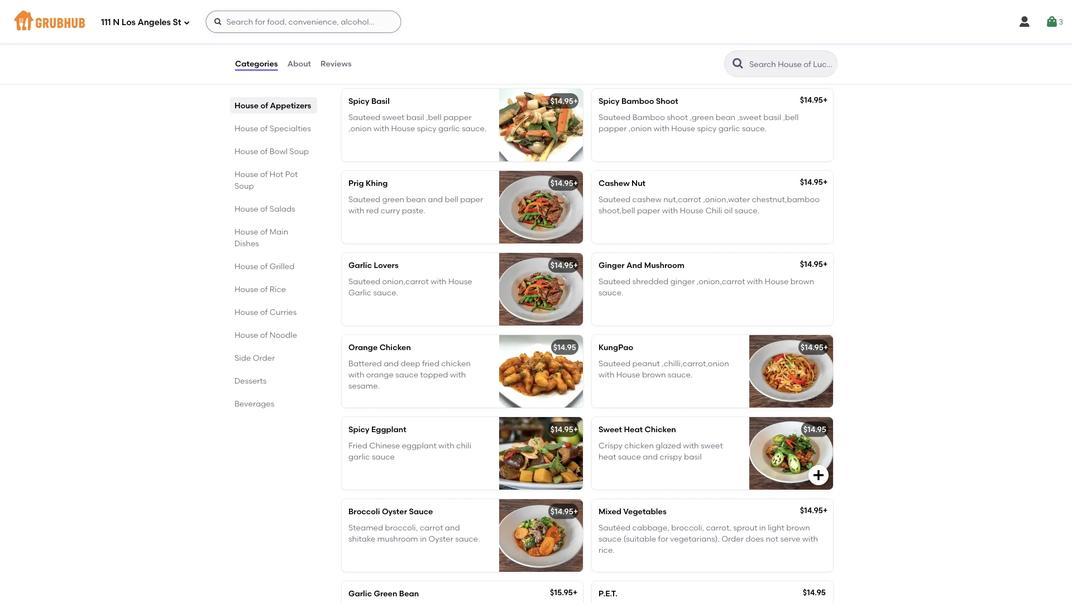 Task type: locate. For each thing, give the bounding box(es) containing it.
khing
[[366, 179, 388, 188]]

bean right ,green
[[716, 112, 736, 122]]

mixed
[[599, 507, 622, 517]]

sauteed down spicy bamboo shoot
[[599, 112, 631, 122]]

with
[[400, 66, 414, 74], [374, 124, 389, 133], [654, 124, 670, 133], [349, 206, 364, 215], [662, 206, 678, 215], [431, 276, 447, 286], [747, 276, 763, 286], [349, 370, 364, 379], [450, 370, 466, 379], [599, 370, 615, 379], [439, 441, 455, 450], [683, 441, 699, 450], [803, 534, 818, 544]]

sauteed for and
[[599, 276, 631, 286]]

with right ,onion,carrot
[[747, 276, 763, 286]]

of left salads on the left top
[[260, 204, 268, 213]]

1 horizontal spatial broccoli,
[[672, 523, 704, 532]]

house of specialties tab
[[235, 122, 313, 134]]

come
[[380, 66, 398, 74]]

main down salads on the left top
[[270, 227, 288, 236]]

0 vertical spatial main
[[394, 51, 423, 65]]

grilled
[[270, 261, 295, 271]]

,green
[[690, 112, 714, 122]]

sweet heat chicken image
[[750, 417, 833, 490]]

2 broccoli, from the left
[[672, 523, 704, 532]]

of left hot
[[260, 169, 268, 179]]

of for house of main dishes main dishes come with rice
[[379, 51, 391, 65]]

ginger and mushroom
[[599, 261, 685, 270]]

,onion down spicy bamboo shoot
[[629, 124, 652, 133]]

1 vertical spatial papper
[[599, 124, 627, 133]]

,onion down 'spicy basil'
[[349, 124, 372, 133]]

0 vertical spatial paper
[[460, 194, 483, 204]]

of up come
[[379, 51, 391, 65]]

prig khing image
[[499, 171, 583, 244]]

main navigation navigation
[[0, 0, 1073, 44]]

bean inside "sauteed bamboo shoot ,green bean ,sweet basil ,bell papper ,onion with house spicy garlic sauce."
[[716, 112, 736, 122]]

order inside tab
[[253, 353, 275, 363]]

2 vertical spatial dishes
[[235, 239, 259, 248]]

main up "rice"
[[394, 51, 423, 65]]

mixed vegetables
[[599, 507, 667, 517]]

fried
[[349, 441, 367, 450]]

sauce down chinese
[[372, 452, 395, 462]]

of up house of specialties
[[261, 101, 268, 110]]

and left bell
[[428, 194, 443, 204]]

1 vertical spatial brown
[[642, 370, 666, 379]]

main for house of main dishes main dishes come with rice
[[394, 51, 423, 65]]

0 horizontal spatial main
[[270, 227, 288, 236]]

1 vertical spatial bean
[[406, 194, 426, 204]]

of for house of rice
[[260, 284, 268, 294]]

0 horizontal spatial dishes
[[235, 239, 259, 248]]

1 horizontal spatial ,onion
[[629, 124, 652, 133]]

order inside sautéed cabbage, broccoli, carrot, sprout  in light brown sauce (suitable for vegetarians). order does not serve with rice.
[[722, 534, 744, 544]]

1 vertical spatial paper
[[637, 206, 660, 215]]

2 horizontal spatial garlic
[[719, 124, 740, 133]]

sauce. inside sauteed cashew nut,carrot ,onion,water chestnut,bamboo shoot,bell paper with house chili oil sauce.
[[735, 206, 760, 215]]

0 vertical spatial in
[[760, 523, 766, 532]]

sauce up 'rice.'
[[599, 534, 622, 544]]

,bell down "rice"
[[426, 112, 442, 122]]

with inside sauteed cashew nut,carrot ,onion,water chestnut,bamboo shoot,bell paper with house chili oil sauce.
[[662, 206, 678, 215]]

sauteed for bamboo
[[599, 112, 631, 122]]

0 horizontal spatial ,bell
[[426, 112, 442, 122]]

in
[[760, 523, 766, 532], [420, 534, 427, 544]]

sauteed down ginger
[[599, 276, 631, 286]]

$14.95 +
[[800, 95, 828, 105], [551, 96, 578, 106], [800, 177, 828, 187], [551, 179, 578, 188], [800, 260, 828, 269], [551, 261, 578, 270], [801, 343, 829, 352], [551, 425, 578, 434], [800, 506, 828, 515], [551, 507, 578, 517]]

basil inside "sauteed bamboo shoot ,green bean ,sweet basil ,bell papper ,onion with house spicy garlic sauce."
[[764, 112, 782, 122]]

bean up paste.
[[406, 194, 426, 204]]

chicken down sweet heat chicken
[[625, 441, 654, 450]]

garlic
[[349, 261, 372, 270], [349, 288, 372, 297], [349, 589, 372, 599]]

1 vertical spatial oyster
[[429, 534, 454, 544]]

0 vertical spatial soup
[[290, 146, 309, 156]]

house of bowl soup
[[235, 146, 309, 156]]

sauteed inside sauteed shredded ginger ,onion,carrot with house brown sauce.
[[599, 276, 631, 286]]

sauce inside fried chinese eggplant with chili garlic sauce
[[372, 452, 395, 462]]

svg image
[[1018, 15, 1032, 28], [183, 19, 190, 26], [812, 469, 826, 482]]

about
[[287, 59, 311, 68]]

broccoli oyster sauce image
[[499, 499, 583, 572]]

0 horizontal spatial basil
[[407, 112, 424, 122]]

house of main dishes tab
[[235, 226, 313, 249]]

2 vertical spatial garlic
[[349, 589, 372, 599]]

papper inside sauteed sweet basil ,bell papper ,onion with house spicy garlic sauce.
[[444, 112, 472, 122]]

and right carrot in the left of the page
[[445, 523, 460, 532]]

1 horizontal spatial basil
[[684, 452, 702, 462]]

main up 'spicy basil'
[[340, 66, 356, 74]]

papper
[[444, 112, 472, 122], [599, 124, 627, 133]]

side
[[235, 353, 251, 363]]

with inside sauteed green bean and bell paper with red curry paste.
[[349, 206, 364, 215]]

sauce inside sautéed cabbage, broccoli, carrot, sprout  in light brown sauce (suitable for vegetarians). order does not serve with rice.
[[599, 534, 622, 544]]

sauteed down the garlic lovers
[[349, 276, 381, 286]]

garlic left green
[[349, 589, 372, 599]]

,bell right ,sweet
[[783, 112, 799, 122]]

bean
[[716, 112, 736, 122], [406, 194, 426, 204]]

sauteed for basil
[[349, 112, 381, 122]]

of left bowl
[[260, 146, 268, 156]]

sauteed inside "sauteed peanut ,chilli,carrot,onion with house brown sauce."
[[599, 359, 631, 368]]

0 vertical spatial sweet
[[382, 112, 405, 122]]

with left "rice"
[[400, 66, 414, 74]]

garlic down the garlic lovers
[[349, 288, 372, 297]]

2 horizontal spatial dishes
[[426, 51, 465, 65]]

search icon image
[[732, 57, 745, 70]]

battered
[[349, 359, 382, 368]]

house of hot pot soup
[[235, 169, 298, 190]]

in inside sautéed cabbage, broccoli, carrot, sprout  in light brown sauce (suitable for vegetarians). order does not serve with rice.
[[760, 523, 766, 532]]

of left noodle
[[260, 330, 268, 340]]

spicy eggplant image
[[499, 417, 583, 490]]

0 vertical spatial dishes
[[426, 51, 465, 65]]

2 garlic from the top
[[349, 288, 372, 297]]

paper down cashew on the top right of the page
[[637, 206, 660, 215]]

spicy bamboo shoot
[[599, 96, 679, 106]]

0 horizontal spatial garlic
[[349, 452, 370, 462]]

house of rice tab
[[235, 283, 313, 295]]

of left rice
[[260, 284, 268, 294]]

of for house of salads
[[260, 204, 268, 213]]

with right serve
[[803, 534, 818, 544]]

111 n los angeles st
[[101, 17, 181, 27]]

0 horizontal spatial order
[[253, 353, 275, 363]]

chicken up deep
[[380, 343, 411, 352]]

with down kungpao
[[599, 370, 615, 379]]

1 vertical spatial garlic
[[349, 288, 372, 297]]

0 horizontal spatial oyster
[[382, 507, 407, 517]]

1 vertical spatial chicken
[[625, 441, 654, 450]]

1 horizontal spatial bean
[[716, 112, 736, 122]]

and inside steamed broccoli, carrot and shitake mushroom in oyster sauce.
[[445, 523, 460, 532]]

curries
[[270, 307, 297, 317]]

does
[[746, 534, 764, 544]]

broccoli, inside sautéed cabbage, broccoli, carrot, sprout  in light brown sauce (suitable for vegetarians). order does not serve with rice.
[[672, 523, 704, 532]]

0 horizontal spatial bean
[[406, 194, 426, 204]]

sauce. inside sauteed sweet basil ,bell papper ,onion with house spicy garlic sauce.
[[462, 124, 487, 133]]

1 horizontal spatial ,bell
[[783, 112, 799, 122]]

broccoli, up vegetarians).
[[672, 523, 704, 532]]

,bell inside "sauteed bamboo shoot ,green bean ,sweet basil ,bell papper ,onion with house spicy garlic sauce."
[[783, 112, 799, 122]]

reviews button
[[320, 44, 352, 84]]

brown inside "sauteed peanut ,chilli,carrot,onion with house brown sauce."
[[642, 370, 666, 379]]

papper inside "sauteed bamboo shoot ,green bean ,sweet basil ,bell papper ,onion with house spicy garlic sauce."
[[599, 124, 627, 133]]

broccoli, inside steamed broccoli, carrot and shitake mushroom in oyster sauce.
[[385, 523, 418, 532]]

basil
[[371, 96, 390, 106]]

2 horizontal spatial basil
[[764, 112, 782, 122]]

sauteed inside sauteed cashew nut,carrot ,onion,water chestnut,bamboo shoot,bell paper with house chili oil sauce.
[[599, 194, 631, 204]]

sauteed down 'spicy basil'
[[349, 112, 381, 122]]

2 ,onion from the left
[[629, 124, 652, 133]]

svg image
[[1046, 15, 1059, 28], [214, 17, 223, 26]]

and up orange
[[384, 359, 399, 368]]

0 horizontal spatial paper
[[460, 194, 483, 204]]

sauce down deep
[[396, 370, 419, 379]]

1 vertical spatial sweet
[[701, 441, 723, 450]]

with inside sauteed sweet basil ,bell papper ,onion with house spicy garlic sauce.
[[374, 124, 389, 133]]

oyster inside steamed broccoli, carrot and shitake mushroom in oyster sauce.
[[429, 534, 454, 544]]

sauteed inside sauteed onion,carrot with house garlic sauce.
[[349, 276, 381, 286]]

0 horizontal spatial spicy
[[417, 124, 437, 133]]

with inside the house of main dishes main dishes come with rice
[[400, 66, 414, 74]]

chinese
[[369, 441, 400, 450]]

1 broccoli, from the left
[[385, 523, 418, 532]]

0 horizontal spatial papper
[[444, 112, 472, 122]]

1 ,onion from the left
[[349, 124, 372, 133]]

oyster down carrot in the left of the page
[[429, 534, 454, 544]]

noodle
[[270, 330, 297, 340]]

house
[[340, 51, 376, 65], [235, 101, 259, 110], [235, 123, 258, 133], [391, 124, 415, 133], [672, 124, 696, 133], [235, 146, 258, 156], [235, 169, 258, 179], [235, 204, 258, 213], [680, 206, 704, 215], [235, 227, 258, 236], [235, 261, 258, 271], [449, 276, 472, 286], [765, 276, 789, 286], [235, 284, 258, 294], [235, 307, 258, 317], [235, 330, 258, 340], [617, 370, 640, 379]]

sauce down crispy
[[618, 452, 641, 462]]

sautéed
[[599, 523, 631, 532]]

0 vertical spatial bean
[[716, 112, 736, 122]]

shitake
[[349, 534, 376, 544]]

0 horizontal spatial ,onion
[[349, 124, 372, 133]]

0 horizontal spatial soup
[[235, 181, 254, 190]]

spicy
[[349, 96, 370, 106], [599, 96, 620, 106], [349, 425, 370, 434]]

and
[[428, 194, 443, 204], [384, 359, 399, 368], [643, 452, 658, 462], [445, 523, 460, 532]]

chicken
[[441, 359, 471, 368], [625, 441, 654, 450]]

lovers
[[374, 261, 399, 270]]

1 vertical spatial bamboo
[[633, 112, 665, 122]]

sauce.
[[462, 124, 487, 133], [742, 124, 767, 133], [735, 206, 760, 215], [373, 288, 398, 297], [599, 288, 624, 297], [668, 370, 693, 379], [455, 534, 480, 544]]

sauteed for nut
[[599, 194, 631, 204]]

of up the house of bowl soup at left top
[[260, 123, 268, 133]]

sauce. inside sauteed shredded ginger ,onion,carrot with house brown sauce.
[[599, 288, 624, 297]]

0 horizontal spatial chicken
[[441, 359, 471, 368]]

1 horizontal spatial chicken
[[645, 425, 676, 434]]

bamboo down spicy bamboo shoot
[[633, 112, 665, 122]]

0 vertical spatial garlic
[[349, 261, 372, 270]]

reviews
[[321, 59, 352, 68]]

0 vertical spatial papper
[[444, 112, 472, 122]]

1 horizontal spatial order
[[722, 534, 744, 544]]

1 horizontal spatial garlic
[[438, 124, 460, 133]]

of inside "tab"
[[261, 101, 268, 110]]

dishes up house of grilled
[[235, 239, 259, 248]]

(suitable
[[624, 534, 656, 544]]

and inside sauteed green bean and bell paper with red curry paste.
[[428, 194, 443, 204]]

oyster left sauce
[[382, 507, 407, 517]]

order right side
[[253, 353, 275, 363]]

of down house of salads
[[260, 227, 268, 236]]

of left grilled
[[260, 261, 268, 271]]

sauce inside crispy chicken glazed with sweet heat sauce and crispy basil
[[618, 452, 641, 462]]

carrot
[[420, 523, 443, 532]]

with down shoot
[[654, 124, 670, 133]]

1 vertical spatial main
[[340, 66, 356, 74]]

basil right ,sweet
[[764, 112, 782, 122]]

of for house of grilled
[[260, 261, 268, 271]]

garlic left lovers
[[349, 261, 372, 270]]

with left chili
[[439, 441, 455, 450]]

sautéed cabbage, broccoli, carrot, sprout  in light brown sauce (suitable for vegetarians). order does not serve with rice.
[[599, 523, 818, 555]]

basil
[[407, 112, 424, 122], [764, 112, 782, 122], [684, 452, 702, 462]]

house inside house of main dishes
[[235, 227, 258, 236]]

bamboo
[[622, 96, 654, 106], [633, 112, 665, 122]]

sauteed inside sauteed green bean and bell paper with red curry paste.
[[349, 194, 381, 204]]

dishes up "rice"
[[426, 51, 465, 65]]

sweet down basil
[[382, 112, 405, 122]]

spicy for spicy basil
[[349, 96, 370, 106]]

3 garlic from the top
[[349, 589, 372, 599]]

in inside steamed broccoli, carrot and shitake mushroom in oyster sauce.
[[420, 534, 427, 544]]

sauteed for lovers
[[349, 276, 381, 286]]

sweet heat chicken
[[599, 425, 676, 434]]

paper right bell
[[460, 194, 483, 204]]

order down the sprout
[[722, 534, 744, 544]]

chicken up topped
[[441, 359, 471, 368]]

of inside house of main dishes
[[260, 227, 268, 236]]

sauteed onion,carrot with house garlic sauce.
[[349, 276, 472, 297]]

0 vertical spatial chicken
[[441, 359, 471, 368]]

with left red
[[349, 206, 364, 215]]

2 vertical spatial brown
[[787, 523, 810, 532]]

1 spicy from the left
[[417, 124, 437, 133]]

cabbage,
[[633, 523, 670, 532]]

0 vertical spatial brown
[[791, 276, 815, 286]]

sweet right glazed
[[701, 441, 723, 450]]

sauteed inside sauteed sweet basil ,bell papper ,onion with house spicy garlic sauce.
[[349, 112, 381, 122]]

1 horizontal spatial papper
[[599, 124, 627, 133]]

eggplant
[[402, 441, 437, 450]]

2 vertical spatial main
[[270, 227, 288, 236]]

orange chicken
[[349, 343, 411, 352]]

1 horizontal spatial in
[[760, 523, 766, 532]]

chicken inside battered and deep fried chicken with orange sauce topped with sesame.
[[441, 359, 471, 368]]

sauce. inside sauteed onion,carrot with house garlic sauce.
[[373, 288, 398, 297]]

bamboo inside "sauteed bamboo shoot ,green bean ,sweet basil ,bell papper ,onion with house spicy garlic sauce."
[[633, 112, 665, 122]]

paper
[[460, 194, 483, 204], [637, 206, 660, 215]]

basil right crispy
[[684, 452, 702, 462]]

with right glazed
[[683, 441, 699, 450]]

house of grilled tab
[[235, 260, 313, 272]]

broccoli, up the mushroom
[[385, 523, 418, 532]]

2 spicy from the left
[[697, 124, 717, 133]]

peanut
[[633, 359, 660, 368]]

with down basil
[[374, 124, 389, 133]]

sauteed inside "sauteed bamboo shoot ,green bean ,sweet basil ,bell papper ,onion with house spicy garlic sauce."
[[599, 112, 631, 122]]

1 garlic from the top
[[349, 261, 372, 270]]

1 horizontal spatial oyster
[[429, 534, 454, 544]]

sauce. inside steamed broccoli, carrot and shitake mushroom in oyster sauce.
[[455, 534, 480, 544]]

garlic for garlic green bean
[[349, 589, 372, 599]]

1 horizontal spatial spicy
[[697, 124, 717, 133]]

dishes left come
[[357, 66, 378, 74]]

chestnut,bamboo
[[752, 194, 820, 204]]

of left the curries
[[260, 307, 268, 317]]

dishes inside house of main dishes
[[235, 239, 259, 248]]

house of bowl soup tab
[[235, 145, 313, 157]]

p.e.t.
[[599, 589, 618, 599]]

sauteed bamboo shoot ,green bean ,sweet basil ,bell papper ,onion with house spicy garlic sauce.
[[599, 112, 799, 133]]

carrot,
[[706, 523, 732, 532]]

0 horizontal spatial in
[[420, 534, 427, 544]]

with inside sautéed cabbage, broccoli, carrot, sprout  in light brown sauce (suitable for vegetarians). order does not serve with rice.
[[803, 534, 818, 544]]

1 horizontal spatial paper
[[637, 206, 660, 215]]

sauteed up red
[[349, 194, 381, 204]]

2 ,bell from the left
[[783, 112, 799, 122]]

1 horizontal spatial svg image
[[1046, 15, 1059, 28]]

sauteed
[[349, 112, 381, 122], [599, 112, 631, 122], [349, 194, 381, 204], [599, 194, 631, 204], [349, 276, 381, 286], [599, 276, 631, 286], [599, 359, 631, 368]]

bamboo left shoot
[[622, 96, 654, 106]]

1 horizontal spatial sweet
[[701, 441, 723, 450]]

1 vertical spatial soup
[[235, 181, 254, 190]]

soup right bowl
[[290, 146, 309, 156]]

garlic inside sauteed sweet basil ,bell papper ,onion with house spicy garlic sauce.
[[438, 124, 460, 133]]

,onion
[[349, 124, 372, 133], [629, 124, 652, 133]]

in left light
[[760, 523, 766, 532]]

1 vertical spatial dishes
[[357, 66, 378, 74]]

in down carrot in the left of the page
[[420, 534, 427, 544]]

main inside house of main dishes
[[270, 227, 288, 236]]

1 vertical spatial chicken
[[645, 425, 676, 434]]

0 horizontal spatial sweet
[[382, 112, 405, 122]]

0 horizontal spatial broccoli,
[[385, 523, 418, 532]]

main
[[394, 51, 423, 65], [340, 66, 356, 74], [270, 227, 288, 236]]

chicken up glazed
[[645, 425, 676, 434]]

1 ,bell from the left
[[426, 112, 442, 122]]

garlic for garlic lovers
[[349, 261, 372, 270]]

1 horizontal spatial soup
[[290, 146, 309, 156]]

0 vertical spatial bamboo
[[622, 96, 654, 106]]

sauteed up shoot,bell
[[599, 194, 631, 204]]

sweet inside crispy chicken glazed with sweet heat sauce and crispy basil
[[701, 441, 723, 450]]

heat
[[599, 452, 616, 462]]

sauteed green bean and bell paper with red curry paste.
[[349, 194, 483, 215]]

crispy chicken glazed with sweet heat sauce and crispy basil
[[599, 441, 723, 462]]

sauteed down kungpao
[[599, 359, 631, 368]]

0 vertical spatial oyster
[[382, 507, 407, 517]]

,onion inside "sauteed bamboo shoot ,green bean ,sweet basil ,bell papper ,onion with house spicy garlic sauce."
[[629, 124, 652, 133]]

of inside the house of main dishes main dishes come with rice
[[379, 51, 391, 65]]

with down nut,carrot
[[662, 206, 678, 215]]

2 horizontal spatial main
[[394, 51, 423, 65]]

and left crispy
[[643, 452, 658, 462]]

chicken
[[380, 343, 411, 352], [645, 425, 676, 434]]

0 horizontal spatial chicken
[[380, 343, 411, 352]]

shoot
[[667, 112, 688, 122]]

1 horizontal spatial chicken
[[625, 441, 654, 450]]

sweet
[[382, 112, 405, 122], [701, 441, 723, 450]]

sauce
[[396, 370, 419, 379], [372, 452, 395, 462], [618, 452, 641, 462], [599, 534, 622, 544]]

soup up house of salads
[[235, 181, 254, 190]]

cashew
[[599, 179, 630, 188]]

with inside sauteed shredded ginger ,onion,carrot with house brown sauce.
[[747, 276, 763, 286]]

house of noodle tab
[[235, 329, 313, 341]]

of inside house of hot pot soup
[[260, 169, 268, 179]]

1 horizontal spatial svg image
[[812, 469, 826, 482]]

basil down "rice"
[[407, 112, 424, 122]]

basil inside sauteed sweet basil ,bell papper ,onion with house spicy garlic sauce.
[[407, 112, 424, 122]]

of
[[379, 51, 391, 65], [261, 101, 268, 110], [260, 123, 268, 133], [260, 146, 268, 156], [260, 169, 268, 179], [260, 204, 268, 213], [260, 227, 268, 236], [260, 261, 268, 271], [260, 284, 268, 294], [260, 307, 268, 317], [260, 330, 268, 340]]

garlic green bean
[[349, 589, 419, 599]]

0 vertical spatial order
[[253, 353, 275, 363]]

orange
[[366, 370, 394, 379]]

crispy
[[660, 452, 682, 462]]

side order tab
[[235, 352, 313, 364]]

1 vertical spatial order
[[722, 534, 744, 544]]

mushroom
[[378, 534, 418, 544]]

1 vertical spatial in
[[420, 534, 427, 544]]

with right onion,carrot
[[431, 276, 447, 286]]

kungpao image
[[750, 335, 833, 408]]

house inside "tab"
[[235, 101, 259, 110]]



Task type: describe. For each thing, give the bounding box(es) containing it.
nut
[[632, 179, 646, 188]]

garlic inside "sauteed bamboo shoot ,green bean ,sweet basil ,bell papper ,onion with house spicy garlic sauce."
[[719, 124, 740, 133]]

sauce. inside "sauteed peanut ,chilli,carrot,onion with house brown sauce."
[[668, 370, 693, 379]]

steamed broccoli, carrot and shitake mushroom in oyster sauce.
[[349, 523, 480, 544]]

rice
[[270, 284, 286, 294]]

orange chicken image
[[499, 335, 583, 408]]

n
[[113, 17, 120, 27]]

salads
[[270, 204, 295, 213]]

spicy basil image
[[499, 89, 583, 162]]

house inside sauteed shredded ginger ,onion,carrot with house brown sauce.
[[765, 276, 789, 286]]

sauce
[[409, 507, 433, 517]]

3 button
[[1046, 12, 1064, 32]]

crispy
[[599, 441, 623, 450]]

categories button
[[235, 44, 279, 84]]

sauteed for khing
[[349, 194, 381, 204]]

heat
[[624, 425, 643, 434]]

bowl
[[270, 146, 288, 156]]

with inside sauteed onion,carrot with house garlic sauce.
[[431, 276, 447, 286]]

and
[[627, 261, 643, 270]]

side order
[[235, 353, 275, 363]]

garlic inside fried chinese eggplant with chili garlic sauce
[[349, 452, 370, 462]]

with right topped
[[450, 370, 466, 379]]

house of appetizers
[[235, 101, 311, 110]]

cashew
[[633, 194, 662, 204]]

bamboo for sauteed
[[633, 112, 665, 122]]

of for house of bowl soup
[[260, 146, 268, 156]]

house of grilled
[[235, 261, 295, 271]]

bean inside sauteed green bean and bell paper with red curry paste.
[[406, 194, 426, 204]]

onion,carrot
[[382, 276, 429, 286]]

,bell inside sauteed sweet basil ,bell papper ,onion with house spicy garlic sauce.
[[426, 112, 442, 122]]

0 horizontal spatial svg image
[[183, 19, 190, 26]]

specialties
[[270, 123, 311, 133]]

green
[[382, 194, 405, 204]]

spicy basil
[[349, 96, 390, 106]]

house inside "sauteed peanut ,chilli,carrot,onion with house brown sauce."
[[617, 370, 640, 379]]

with inside crispy chicken glazed with sweet heat sauce and crispy basil
[[683, 441, 699, 450]]

main for house of main dishes
[[270, 227, 288, 236]]

about button
[[287, 44, 312, 84]]

beverages
[[235, 399, 274, 408]]

sweet inside sauteed sweet basil ,bell papper ,onion with house spicy garlic sauce.
[[382, 112, 405, 122]]

chicken inside crispy chicken glazed with sweet heat sauce and crispy basil
[[625, 441, 654, 450]]

fried chinese eggplant with chili garlic sauce
[[349, 441, 472, 462]]

chili
[[706, 206, 723, 215]]

categories
[[235, 59, 278, 68]]

for
[[658, 534, 669, 544]]

house of hot pot soup tab
[[235, 168, 313, 192]]

los
[[122, 17, 136, 27]]

curry
[[381, 206, 400, 215]]

red
[[366, 206, 379, 215]]

dishes for house of main dishes
[[235, 239, 259, 248]]

glazed
[[656, 441, 681, 450]]

house of curries
[[235, 307, 297, 317]]

svg image inside 3 button
[[1046, 15, 1059, 28]]

$15.95
[[550, 588, 573, 598]]

vegetables
[[624, 507, 667, 517]]

shredded
[[633, 276, 669, 286]]

and inside battered and deep fried chicken with orange sauce topped with sesame.
[[384, 359, 399, 368]]

brown inside sautéed cabbage, broccoli, carrot, sprout  in light brown sauce (suitable for vegetarians). order does not serve with rice.
[[787, 523, 810, 532]]

prig khing
[[349, 179, 388, 188]]

sauteed shredded ginger ,onion,carrot with house brown sauce.
[[599, 276, 815, 297]]

1 horizontal spatial main
[[340, 66, 356, 74]]

paper inside sauteed cashew nut,carrot ,onion,water chestnut,bamboo shoot,bell paper with house chili oil sauce.
[[637, 206, 660, 215]]

and inside crispy chicken glazed with sweet heat sauce and crispy basil
[[643, 452, 658, 462]]

desserts tab
[[235, 375, 313, 387]]

spicy inside "sauteed bamboo shoot ,green bean ,sweet basil ,bell papper ,onion with house spicy garlic sauce."
[[697, 124, 717, 133]]

house of main dishes main dishes come with rice
[[340, 51, 465, 74]]

mushroom
[[644, 261, 685, 270]]

vegetarians).
[[670, 534, 720, 544]]

sauteed peanut ,chilli,carrot,onion with house brown sauce.
[[599, 359, 729, 379]]

with inside "sauteed bamboo shoot ,green bean ,sweet basil ,bell papper ,onion with house spicy garlic sauce."
[[654, 124, 670, 133]]

paper inside sauteed green bean and bell paper with red curry paste.
[[460, 194, 483, 204]]

bamboo for spicy
[[622, 96, 654, 106]]

of for house of appetizers
[[261, 101, 268, 110]]

prig
[[349, 179, 364, 188]]

spicy for spicy eggplant
[[349, 425, 370, 434]]

,onion,water
[[703, 194, 750, 204]]

of for house of hot pot soup
[[260, 169, 268, 179]]

house of salads tab
[[235, 203, 313, 215]]

house of specialties
[[235, 123, 311, 133]]

2 horizontal spatial svg image
[[1018, 15, 1032, 28]]

house of salads
[[235, 204, 295, 213]]

brown inside sauteed shredded ginger ,onion,carrot with house brown sauce.
[[791, 276, 815, 286]]

nut,carrot
[[664, 194, 702, 204]]

desserts
[[235, 376, 267, 385]]

house inside sauteed cashew nut,carrot ,onion,water chestnut,bamboo shoot,bell paper with house chili oil sauce.
[[680, 206, 704, 215]]

soup inside tab
[[290, 146, 309, 156]]

house of rice
[[235, 284, 286, 294]]

broccoli oyster sauce
[[349, 507, 433, 517]]

orange
[[349, 343, 378, 352]]

sauce. inside "sauteed bamboo shoot ,green bean ,sweet basil ,bell papper ,onion with house spicy garlic sauce."
[[742, 124, 767, 133]]

garlic inside sauteed onion,carrot with house garlic sauce.
[[349, 288, 372, 297]]

of for house of main dishes
[[260, 227, 268, 236]]

house inside house of hot pot soup
[[235, 169, 258, 179]]

with inside fried chinese eggplant with chili garlic sauce
[[439, 441, 455, 450]]

Search House of Luck Thai BBQ search field
[[749, 59, 834, 69]]

cashew nut
[[599, 179, 646, 188]]

111
[[101, 17, 111, 27]]

sauteed cashew nut,carrot ,onion,water chestnut,bamboo shoot,bell paper with house chili oil sauce.
[[599, 194, 820, 215]]

ginger
[[599, 261, 625, 270]]

soup inside house of hot pot soup
[[235, 181, 254, 190]]

sesame.
[[349, 381, 380, 391]]

house inside the house of main dishes main dishes come with rice
[[340, 51, 376, 65]]

sprout
[[734, 523, 758, 532]]

of for house of curries
[[260, 307, 268, 317]]

rice
[[415, 66, 427, 74]]

,onion inside sauteed sweet basil ,bell papper ,onion with house spicy garlic sauce.
[[349, 124, 372, 133]]

,sweet
[[738, 112, 762, 122]]

paste.
[[402, 206, 426, 215]]

Search for food, convenience, alcohol... search field
[[206, 11, 401, 33]]

st
[[173, 17, 181, 27]]

house of appetizers tab
[[235, 99, 313, 111]]

dishes for house of main dishes main dishes come with rice
[[426, 51, 465, 65]]

house inside sauteed onion,carrot with house garlic sauce.
[[449, 276, 472, 286]]

rice.
[[599, 546, 615, 555]]

beverages tab
[[235, 398, 313, 409]]

with inside "sauteed peanut ,chilli,carrot,onion with house brown sauce."
[[599, 370, 615, 379]]

spicy for spicy bamboo shoot
[[599, 96, 620, 106]]

steamed
[[349, 523, 383, 532]]

battered and deep fried chicken with orange sauce topped with sesame.
[[349, 359, 471, 391]]

bean
[[399, 589, 419, 599]]

house of curries tab
[[235, 306, 313, 318]]

oil
[[724, 206, 733, 215]]

spicy inside sauteed sweet basil ,bell papper ,onion with house spicy garlic sauce.
[[417, 124, 437, 133]]

light
[[768, 523, 785, 532]]

spicy eggplant
[[349, 425, 407, 434]]

house of main dishes
[[235, 227, 288, 248]]

house inside "sauteed bamboo shoot ,green bean ,sweet basil ,bell papper ,onion with house spicy garlic sauce."
[[672, 124, 696, 133]]

house inside sauteed sweet basil ,bell papper ,onion with house spicy garlic sauce.
[[391, 124, 415, 133]]

1 horizontal spatial dishes
[[357, 66, 378, 74]]

0 vertical spatial chicken
[[380, 343, 411, 352]]

sauce inside battered and deep fried chicken with orange sauce topped with sesame.
[[396, 370, 419, 379]]

shoot
[[656, 96, 679, 106]]

with up sesame.
[[349, 370, 364, 379]]

deep
[[401, 359, 420, 368]]

of for house of noodle
[[260, 330, 268, 340]]

kungpao
[[599, 343, 634, 352]]

0 horizontal spatial svg image
[[214, 17, 223, 26]]

of for house of specialties
[[260, 123, 268, 133]]

chili
[[456, 441, 472, 450]]

garlic lovers image
[[499, 253, 583, 326]]

basil inside crispy chicken glazed with sweet heat sauce and crispy basil
[[684, 452, 702, 462]]

not
[[766, 534, 779, 544]]

garlic lovers
[[349, 261, 399, 270]]



Task type: vqa. For each thing, say whether or not it's contained in the screenshot.
The House Of Main Dishes
yes



